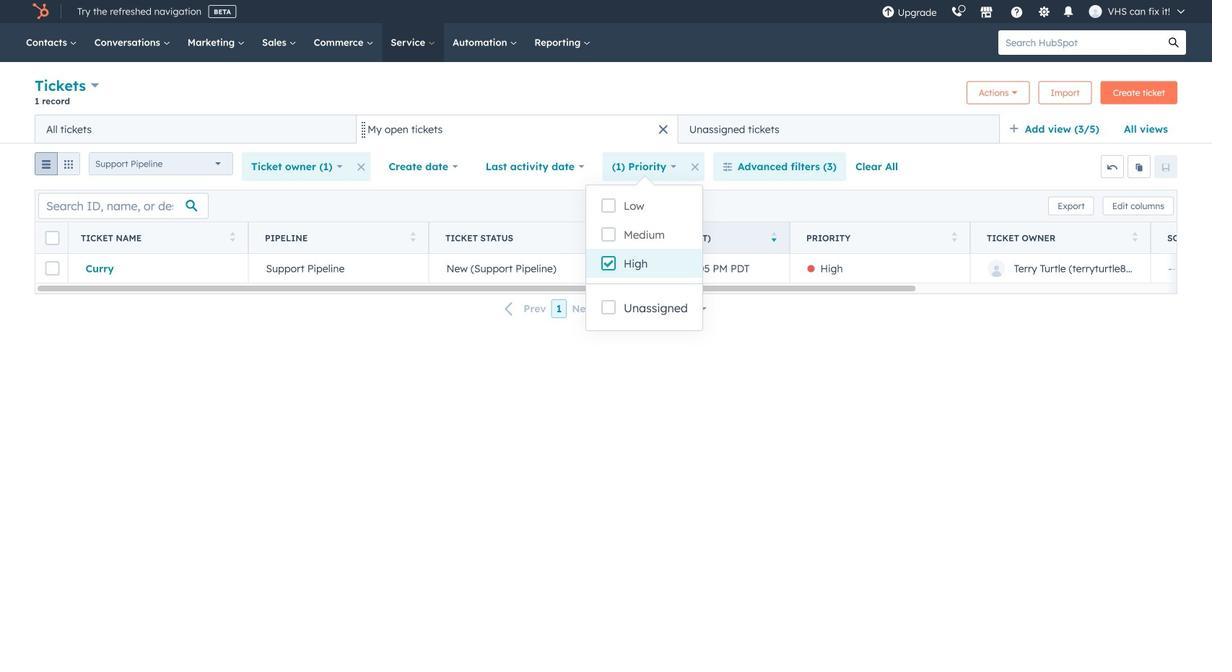 Task type: vqa. For each thing, say whether or not it's contained in the screenshot.
banner
yes



Task type: locate. For each thing, give the bounding box(es) containing it.
2 press to sort. image from the left
[[411, 232, 416, 242]]

Search HubSpot search field
[[999, 30, 1162, 55]]

menu
[[875, 0, 1195, 23]]

banner
[[35, 75, 1178, 115]]

3 press to sort. image from the left
[[1133, 232, 1138, 242]]

2 horizontal spatial press to sort. image
[[1133, 232, 1138, 242]]

list box
[[586, 186, 702, 284]]

pagination navigation
[[496, 300, 627, 319]]

terry turtle image
[[1089, 5, 1102, 18]]

press to sort. image
[[230, 232, 235, 242], [411, 232, 416, 242], [1133, 232, 1138, 242]]

descending sort. press to sort ascending. element
[[772, 232, 777, 244]]

1 horizontal spatial press to sort. image
[[411, 232, 416, 242]]

0 horizontal spatial press to sort. image
[[230, 232, 235, 242]]

1 press to sort. image from the left
[[230, 232, 235, 242]]

1 press to sort. element from the left
[[230, 232, 235, 244]]

2 press to sort. element from the left
[[411, 232, 416, 244]]

press to sort. image for fifth press to sort. element from left
[[1133, 232, 1138, 242]]

press to sort. image
[[952, 232, 957, 242]]

group
[[35, 152, 80, 181]]

press to sort. element
[[230, 232, 235, 244], [411, 232, 416, 244], [591, 232, 596, 244], [952, 232, 957, 244], [1133, 232, 1138, 244]]



Task type: describe. For each thing, give the bounding box(es) containing it.
3 press to sort. element from the left
[[591, 232, 596, 244]]

press to sort. image for 2nd press to sort. element from left
[[411, 232, 416, 242]]

4 press to sort. element from the left
[[952, 232, 957, 244]]

press to sort. image for 1st press to sort. element from the left
[[230, 232, 235, 242]]

marketplaces image
[[980, 6, 993, 19]]

descending sort. press to sort ascending. image
[[772, 232, 777, 242]]

Search ID, name, or description search field
[[38, 193, 209, 219]]

5 press to sort. element from the left
[[1133, 232, 1138, 244]]



